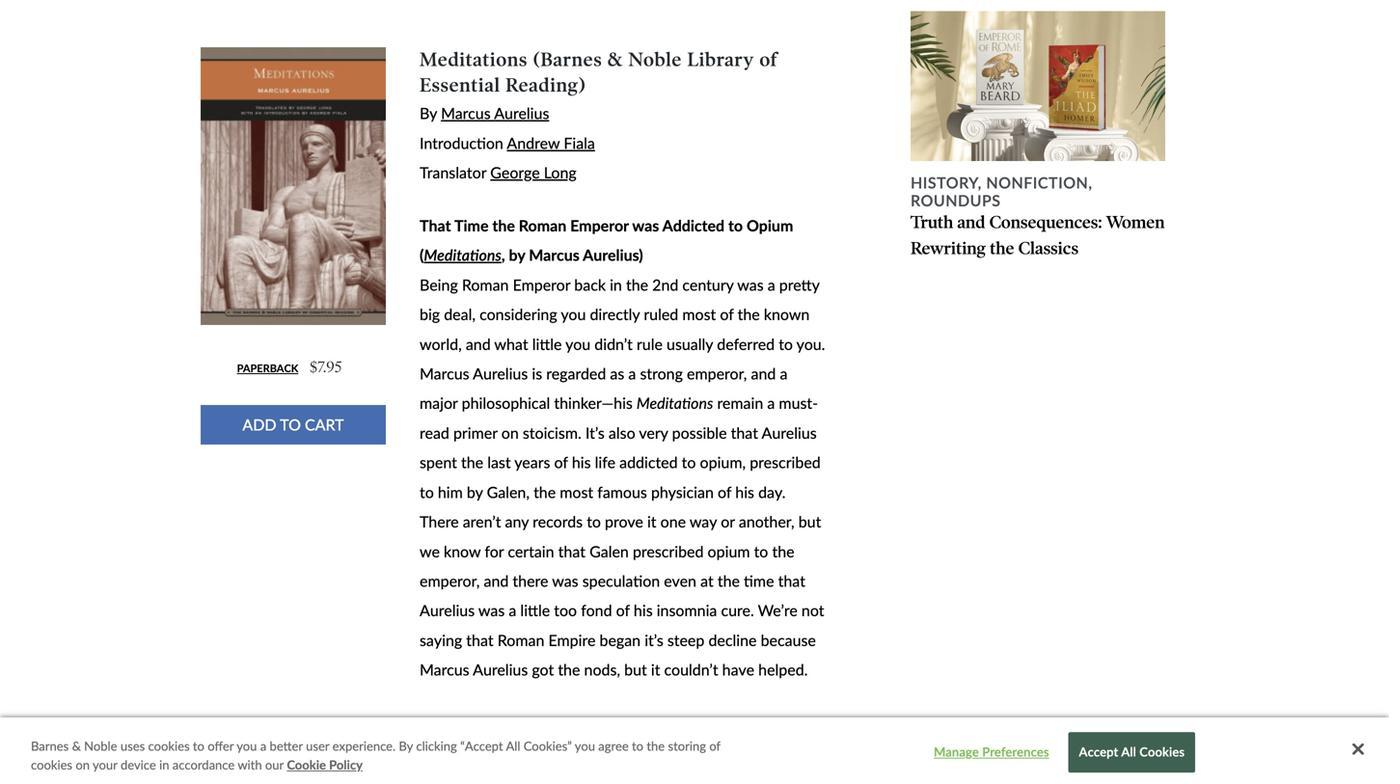 Task type: locate. For each thing, give the bounding box(es) containing it.
possible
[[672, 423, 727, 442]]

a down there
[[509, 601, 516, 620]]

last
[[487, 453, 511, 472]]

1 vertical spatial &
[[72, 738, 81, 754]]

0 vertical spatial by
[[420, 104, 437, 123]]

1 vertical spatial roman
[[462, 275, 509, 294]]

0 vertical spatial on
[[501, 423, 519, 442]]

prescribed up day.
[[750, 453, 821, 472]]

by inside dr. feelgood: the shocking story of the doctor who may have changed history by treating and drugging jfk, marilyn, elvi
[[789, 754, 811, 777]]

1 vertical spatial meditations
[[424, 246, 501, 264]]

1 horizontal spatial all
[[1121, 744, 1136, 760]]

1 vertical spatial his
[[735, 483, 754, 501]]

it left one
[[647, 512, 656, 531]]

the inside dr. feelgood: the shocking story of the doctor who may have changed history by treating and drugging jfk, marilyn, elvi
[[748, 728, 778, 751]]

& inside 'barnes & noble uses cookies to offer you a better user experience. by clicking "accept all cookies" you agree to the storing of cookies on your device in accordance with our'
[[72, 738, 81, 754]]

most down 'century' at the top of page
[[682, 305, 716, 324]]

0 vertical spatial little
[[532, 334, 562, 353]]

add to cart button
[[201, 405, 386, 445]]

history, nonfiction, roundups truth and consequences: women rewriting the classics
[[911, 173, 1165, 259]]

emperor, inside 'being roman emperor back in the 2nd century was a pretty big deal, considering you directly ruled most of the known world, and what little you didn't rule usually deferred to you. marcus aurelius is regarded as a strong emperor, and a major philosophical thinker—his'
[[687, 364, 747, 383]]

the down another,
[[772, 542, 794, 561]]

0 horizontal spatial emperor,
[[420, 572, 480, 590]]

the down years
[[533, 483, 556, 501]]

back
[[574, 275, 606, 294]]

the up history
[[748, 728, 778, 751]]

was inside 'being roman emperor back in the 2nd century was a pretty big deal, considering you directly ruled most of the known world, and what little you didn't rule usually deferred to you. marcus aurelius is regarded as a strong emperor, and a major philosophical thinker—his'
[[737, 275, 764, 294]]

2 horizontal spatial by
[[789, 754, 811, 777]]

physician
[[651, 483, 714, 501]]

aurelius up philosophical
[[473, 364, 528, 383]]

little inside 'being roman emperor back in the 2nd century was a pretty big deal, considering you directly ruled most of the known world, and what little you didn't rule usually deferred to you. marcus aurelius is regarded as a strong emperor, and a major philosophical thinker—his'
[[532, 334, 562, 353]]

1 horizontal spatial prescribed
[[750, 453, 821, 472]]

2 vertical spatial by
[[789, 754, 811, 777]]

in right device
[[159, 757, 169, 773]]

a left pretty
[[768, 275, 775, 294]]

the left "classics"
[[990, 238, 1014, 259]]

1 vertical spatial by
[[467, 483, 483, 501]]

of
[[759, 48, 778, 71], [720, 305, 734, 324], [554, 453, 568, 472], [718, 483, 731, 501], [616, 601, 630, 620], [725, 728, 743, 751], [709, 738, 720, 754]]

day.
[[758, 483, 786, 501]]

we
[[420, 542, 440, 561]]

even
[[664, 572, 696, 590]]

him
[[438, 483, 463, 501]]

by down the essential
[[420, 104, 437, 123]]

1 vertical spatial most
[[560, 483, 593, 501]]

aurelius)
[[583, 246, 643, 264]]

most inside remain a must- read primer on stoicism. it's also very possible that aurelius spent the last years of his life addicted to opium, prescribed to him by galen, the most famous physician of his day. there aren't any records to prove it one way or another, but we know for certain that galen prescribed opium to the emperor, and there was speculation even at the time that aurelius was a little too fond of his insomnia cure. we're not saying that roman empire began it's steep decline because marcus aurelius got the nods, but it couldn't have helped.
[[560, 483, 593, 501]]

0 vertical spatial in
[[610, 275, 622, 294]]

uses
[[120, 738, 145, 754]]

all right accept
[[1121, 744, 1136, 760]]

of right library
[[759, 48, 778, 71]]

dr. feelgood: the shocking story of the doctor who may have changed history by treating and drugging jfk, marilyn, elvis, and other prominent figures image
[[201, 727, 386, 784]]

of inside 'being roman emperor back in the 2nd century was a pretty big deal, considering you directly ruled most of the known world, and what little you didn't rule usually deferred to you. marcus aurelius is regarded as a strong emperor, and a major philosophical thinker—his'
[[720, 305, 734, 324]]

& inside meditations (barnes & noble library of essential reading)
[[608, 48, 623, 71]]

0 vertical spatial emperor,
[[687, 364, 747, 383]]

is
[[532, 364, 542, 383]]

meditations (barnes & noble library of essential reading) image
[[201, 47, 386, 325]]

noble up your
[[84, 738, 117, 754]]

1 vertical spatial prescribed
[[633, 542, 704, 561]]

dr.
[[420, 728, 447, 751]]

emperor down meditations , by marcus aurelius)
[[513, 275, 570, 294]]

0 vertical spatial &
[[608, 48, 623, 71]]

2 vertical spatial his
[[634, 601, 653, 620]]

that down the "records"
[[558, 542, 586, 561]]

of right storing
[[709, 738, 720, 754]]

0 horizontal spatial in
[[159, 757, 169, 773]]

0 horizontal spatial all
[[506, 738, 520, 754]]

1 vertical spatial cookies
[[31, 757, 72, 773]]

but right the nods,
[[624, 660, 647, 679]]

galen
[[589, 542, 629, 561]]

1 horizontal spatial but
[[798, 512, 821, 531]]

rewriting
[[911, 238, 986, 259]]

& right (barnes
[[608, 48, 623, 71]]

at
[[700, 572, 714, 590]]

meditations for (barnes
[[420, 48, 528, 71]]

0 horizontal spatial cookies
[[31, 757, 72, 773]]

1 vertical spatial little
[[520, 601, 550, 620]]

0 vertical spatial but
[[798, 512, 821, 531]]

most inside 'being roman emperor back in the 2nd century was a pretty big deal, considering you directly ruled most of the known world, and what little you didn't rule usually deferred to you. marcus aurelius is regarded as a strong emperor, and a major philosophical thinker—his'
[[682, 305, 716, 324]]

1 vertical spatial noble
[[84, 738, 117, 754]]

it down it's
[[651, 660, 660, 679]]

0 horizontal spatial on
[[76, 757, 90, 773]]

but
[[798, 512, 821, 531], [624, 660, 647, 679]]

noble left library
[[628, 48, 682, 71]]

of right fond
[[616, 601, 630, 620]]

marcus down the essential
[[441, 104, 491, 123]]

marcus down saying
[[420, 660, 469, 679]]

andrew fiala link
[[507, 134, 595, 152]]

for
[[485, 542, 504, 561]]

jfk,
[[629, 779, 668, 784]]

1 horizontal spatial noble
[[628, 48, 682, 71]]

pretty
[[779, 275, 819, 294]]

marcus down the "world,"
[[420, 364, 469, 383]]

his left day.
[[735, 483, 754, 501]]

emperor, down know
[[420, 572, 480, 590]]

0 horizontal spatial &
[[72, 738, 81, 754]]

0 vertical spatial emperor
[[570, 216, 629, 235]]

by left dr.
[[399, 738, 413, 754]]

to inside 'being roman emperor back in the 2nd century was a pretty big deal, considering you directly ruled most of the known world, and what little you didn't rule usually deferred to you. marcus aurelius is regarded as a strong emperor, and a major philosophical thinker—his'
[[779, 334, 793, 353]]

feelgood:
[[452, 728, 538, 751]]

by right history
[[789, 754, 811, 777]]

1 vertical spatial on
[[76, 757, 90, 773]]

marcus
[[441, 104, 491, 123], [529, 246, 580, 264], [420, 364, 469, 383], [420, 660, 469, 679]]

by right ,
[[509, 246, 525, 264]]

0 horizontal spatial but
[[624, 660, 647, 679]]

that
[[731, 423, 758, 442], [558, 542, 586, 561], [778, 572, 805, 590], [466, 631, 494, 650]]

emperor, up remain
[[687, 364, 747, 383]]

1 horizontal spatial emperor,
[[687, 364, 747, 383]]

all inside button
[[1121, 744, 1136, 760]]

little up is
[[532, 334, 562, 353]]

1 horizontal spatial his
[[634, 601, 653, 620]]

women
[[1106, 212, 1165, 233]]

in inside 'being roman emperor back in the 2nd century was a pretty big deal, considering you directly ruled most of the known world, and what little you didn't rule usually deferred to you. marcus aurelius is regarded as a strong emperor, and a major philosophical thinker—his'
[[610, 275, 622, 294]]

roman up meditations , by marcus aurelius)
[[519, 216, 567, 235]]

too
[[554, 601, 577, 620]]

the left storing
[[647, 738, 665, 754]]

steep
[[667, 631, 705, 650]]

1 vertical spatial in
[[159, 757, 169, 773]]

his left life
[[572, 453, 591, 472]]

0 vertical spatial meditations
[[420, 48, 528, 71]]

a up our in the left of the page
[[260, 738, 266, 754]]

of inside 'barnes & noble uses cookies to offer you a better user experience. by clicking "accept all cookies" you agree to the storing of cookies on your device in accordance with our'
[[709, 738, 720, 754]]

1 horizontal spatial cookies
[[148, 738, 190, 754]]

0 horizontal spatial noble
[[84, 738, 117, 754]]

in inside 'barnes & noble uses cookies to offer you a better user experience. by clicking "accept all cookies" you agree to the storing of cookies on your device in accordance with our'
[[159, 757, 169, 773]]

that up we're
[[778, 572, 805, 590]]

dr. feelgood: the shocking story of the doctor who may have changed history by treating and drugging jfk, marilyn, elvi
[[420, 728, 811, 784]]

0 vertical spatial prescribed
[[750, 453, 821, 472]]

0 horizontal spatial by
[[399, 738, 413, 754]]

1 vertical spatial emperor
[[513, 275, 570, 294]]

but right another,
[[798, 512, 821, 531]]

emperor
[[570, 216, 629, 235], [513, 275, 570, 294]]

by right him
[[467, 483, 483, 501]]

roman up got
[[498, 631, 544, 650]]

prescribed down one
[[633, 542, 704, 561]]

meditations down time
[[424, 246, 501, 264]]

cookies down barnes at the left
[[31, 757, 72, 773]]

introduction
[[420, 134, 503, 152]]

and down roundups
[[957, 212, 985, 233]]

a left must-
[[767, 394, 775, 413]]

meditations down strong
[[637, 394, 713, 413]]

empire
[[548, 631, 596, 650]]

2 horizontal spatial his
[[735, 483, 754, 501]]

doctor
[[420, 754, 483, 777]]

meditations
[[420, 48, 528, 71], [424, 246, 501, 264], [637, 394, 713, 413]]

1 horizontal spatial &
[[608, 48, 623, 71]]

emperor up aurelius)
[[570, 216, 629, 235]]

1 horizontal spatial on
[[501, 423, 519, 442]]

0 vertical spatial his
[[572, 453, 591, 472]]

1 vertical spatial by
[[399, 738, 413, 754]]

to up accordance
[[193, 738, 204, 754]]

shocking
[[584, 728, 666, 751]]

that down remain
[[731, 423, 758, 442]]

speculation
[[582, 572, 660, 590]]

way
[[690, 512, 717, 531]]

marcus up back
[[529, 246, 580, 264]]

1 horizontal spatial by
[[420, 104, 437, 123]]

a up must-
[[780, 364, 788, 383]]

who
[[488, 754, 531, 777]]

meditations for ,
[[424, 246, 501, 264]]

in
[[610, 275, 622, 294], [159, 757, 169, 773]]

1 vertical spatial emperor,
[[420, 572, 480, 590]]

all inside 'barnes & noble uses cookies to offer you a better user experience. by clicking "accept all cookies" you agree to the storing of cookies on your device in accordance with our'
[[506, 738, 520, 754]]

also
[[609, 423, 635, 442]]

was right 'century' at the top of page
[[737, 275, 764, 294]]

0 horizontal spatial by
[[467, 483, 483, 501]]

0 vertical spatial roman
[[519, 216, 567, 235]]

time
[[744, 572, 774, 590]]

on
[[501, 423, 519, 442], [76, 757, 90, 773]]

george long link
[[490, 163, 577, 182]]

aurelius down must-
[[762, 423, 817, 442]]

by inside 'barnes & noble uses cookies to offer you a better user experience. by clicking "accept all cookies" you agree to the storing of cookies on your device in accordance with our'
[[399, 738, 413, 754]]

by
[[420, 104, 437, 123], [399, 738, 413, 754]]

your
[[93, 757, 117, 773]]

emperor,
[[687, 364, 747, 383], [420, 572, 480, 590]]

have
[[722, 660, 754, 679]]

know
[[444, 542, 481, 561]]

of down opium, at the right bottom of the page
[[718, 483, 731, 501]]

0 vertical spatial noble
[[628, 48, 682, 71]]

on left your
[[76, 757, 90, 773]]

addicted
[[619, 453, 678, 472]]

was up aurelius)
[[632, 216, 659, 235]]

cure.
[[721, 601, 754, 620]]

being roman emperor back in the 2nd century was a pretty big deal, considering you directly ruled most of the known world, and what little you didn't rule usually deferred to you. marcus aurelius is regarded as a strong emperor, and a major philosophical thinker—his
[[420, 275, 825, 413]]

1 horizontal spatial by
[[509, 246, 525, 264]]

roman
[[519, 216, 567, 235], [462, 275, 509, 294], [498, 631, 544, 650]]

little down there
[[520, 601, 550, 620]]

galen,
[[487, 483, 530, 501]]

of up history
[[725, 728, 743, 751]]

changed
[[631, 754, 710, 777]]

1 horizontal spatial in
[[610, 275, 622, 294]]

of down 'century' at the top of page
[[720, 305, 734, 324]]

stoicism.
[[523, 423, 581, 442]]

to left opium
[[728, 216, 743, 235]]

the inside the "history, nonfiction, roundups truth and consequences: women rewriting the classics"
[[990, 238, 1014, 259]]

agree
[[598, 738, 629, 754]]

on down philosophical
[[501, 423, 519, 442]]

roman down ,
[[462, 275, 509, 294]]

& right barnes at the left
[[72, 738, 81, 754]]

usually
[[667, 334, 713, 353]]

by inside remain a must- read primer on stoicism. it's also very possible that aurelius spent the last years of his life addicted to opium, prescribed to him by galen, the most famous physician of his day. there aren't any records to prove it one way or another, but we know for certain that galen prescribed opium to the emperor, and there was speculation even at the time that aurelius was a little too fond of his insomnia cure. we're not saying that roman empire began it's steep decline because marcus aurelius got the nods, but it couldn't have helped.
[[467, 483, 483, 501]]

and down for on the bottom left of the page
[[484, 572, 509, 590]]

and left the what
[[466, 334, 491, 353]]

considering
[[479, 305, 557, 324]]

1 vertical spatial but
[[624, 660, 647, 679]]

and down the 'who'
[[500, 779, 533, 784]]

0 vertical spatial most
[[682, 305, 716, 324]]

to left you.
[[779, 334, 793, 353]]

a
[[768, 275, 775, 294], [628, 364, 636, 383], [780, 364, 788, 383], [767, 394, 775, 413], [509, 601, 516, 620], [260, 738, 266, 754]]

roman inside 'being roman emperor back in the 2nd century was a pretty big deal, considering you directly ruled most of the known world, and what little you didn't rule usually deferred to you. marcus aurelius is regarded as a strong emperor, and a major philosophical thinker—his'
[[462, 275, 509, 294]]

&
[[608, 48, 623, 71], [72, 738, 81, 754]]

time
[[454, 216, 489, 235]]

in right back
[[610, 275, 622, 294]]

0 vertical spatial by
[[509, 246, 525, 264]]

1 horizontal spatial most
[[682, 305, 716, 324]]

years
[[514, 453, 550, 472]]

0 horizontal spatial most
[[560, 483, 593, 501]]

all right "accept
[[506, 738, 520, 754]]

meditations up the essential
[[420, 48, 528, 71]]

cookies up device
[[148, 738, 190, 754]]

cookie policy
[[287, 757, 363, 773]]

meditations inside meditations (barnes & noble library of essential reading)
[[420, 48, 528, 71]]

the up ,
[[492, 216, 515, 235]]

his up it's
[[634, 601, 653, 620]]

remain
[[717, 394, 763, 413]]

the left the 2nd
[[626, 275, 648, 294]]

2 vertical spatial roman
[[498, 631, 544, 650]]

very
[[639, 423, 668, 442]]

$7.95
[[310, 358, 342, 376]]

most up the "records"
[[560, 483, 593, 501]]

aurelius up saying
[[420, 601, 475, 620]]

cookies
[[148, 738, 190, 754], [31, 757, 72, 773]]

or
[[721, 512, 735, 531]]

that time the roman emperor was addicted to opium (
[[420, 216, 793, 264]]

device
[[121, 757, 156, 773]]

meditations , by marcus aurelius)
[[424, 246, 643, 264]]



Task type: vqa. For each thing, say whether or not it's contained in the screenshot.
Interview with Silvia Moreno-García by Ernesto Martínez, for Aroma a libros.
no



Task type: describe. For each thing, give the bounding box(es) containing it.
"accept
[[460, 738, 503, 754]]

and inside dr. feelgood: the shocking story of the doctor who may have changed history by treating and drugging jfk, marilyn, elvi
[[500, 779, 533, 784]]

fond
[[581, 601, 612, 620]]

of right years
[[554, 453, 568, 472]]

directly
[[590, 305, 640, 324]]

manage preferences button
[[931, 733, 1052, 772]]

you up regarded
[[565, 334, 591, 353]]

andrew
[[507, 134, 560, 152]]

the
[[543, 728, 578, 751]]

a inside 'barnes & noble uses cookies to offer you a better user experience. by clicking "accept all cookies" you agree to the storing of cookies on your device in accordance with our'
[[260, 738, 266, 754]]

treating
[[420, 779, 495, 784]]

couldn't
[[664, 660, 718, 679]]

insomnia
[[657, 601, 717, 620]]

aurelius left got
[[473, 660, 528, 679]]

you down back
[[561, 305, 586, 324]]

marcus aurelius link
[[441, 104, 549, 123]]

there
[[420, 512, 459, 531]]

a right as
[[628, 364, 636, 383]]

you up with
[[237, 738, 257, 754]]

there
[[513, 572, 548, 590]]

cookies"
[[524, 738, 572, 754]]

our
[[265, 757, 284, 773]]

deal,
[[444, 305, 476, 324]]

0 horizontal spatial prescribed
[[633, 542, 704, 561]]

and down deferred
[[751, 364, 776, 383]]

the right at
[[718, 572, 740, 590]]

the inside 'barnes & noble uses cookies to offer you a better user experience. by clicking "accept all cookies" you agree to the storing of cookies on your device in accordance with our'
[[647, 738, 665, 754]]

privacy alert dialog
[[0, 718, 1389, 784]]

was inside that time the roman emperor was addicted to opium (
[[632, 216, 659, 235]]

1 vertical spatial it
[[651, 660, 660, 679]]

preferences
[[982, 744, 1049, 760]]

library
[[687, 48, 754, 71]]

marcus inside 'being roman emperor back in the 2nd century was a pretty big deal, considering you directly ruled most of the known world, and what little you didn't rule usually deferred to you. marcus aurelius is regarded as a strong emperor, and a major philosophical thinker—his'
[[420, 364, 469, 383]]

accept all cookies
[[1079, 744, 1185, 760]]

aren't
[[463, 512, 501, 531]]

to inside that time the roman emperor was addicted to opium (
[[728, 216, 743, 235]]

roman inside that time the roman emperor was addicted to opium (
[[519, 216, 567, 235]]

2 vertical spatial meditations
[[637, 394, 713, 413]]

with
[[238, 757, 262, 773]]

helped.
[[758, 660, 808, 679]]

accept all cookies button
[[1068, 732, 1195, 772]]

records
[[533, 512, 583, 531]]

must-
[[779, 394, 818, 413]]

nods,
[[584, 660, 620, 679]]

to left prove on the left bottom of page
[[587, 512, 601, 531]]

the right got
[[558, 660, 580, 679]]

strong
[[640, 364, 683, 383]]

on inside 'barnes & noble uses cookies to offer you a better user experience. by clicking "accept all cookies" you agree to the storing of cookies on your device in accordance with our'
[[76, 757, 90, 773]]

translator george long
[[420, 163, 577, 182]]

noble inside meditations (barnes & noble library of essential reading)
[[628, 48, 682, 71]]

0 horizontal spatial his
[[572, 453, 591, 472]]

emperor inside 'being roman emperor back in the 2nd century was a pretty big deal, considering you directly ruled most of the known world, and what little you didn't rule usually deferred to you. marcus aurelius is regarded as a strong emperor, and a major philosophical thinker—his'
[[513, 275, 570, 294]]

you.
[[796, 334, 825, 353]]

emperor, inside remain a must- read primer on stoicism. it's also very possible that aurelius spent the last years of his life addicted to opium, prescribed to him by galen, the most famous physician of his day. there aren't any records to prove it one way or another, but we know for certain that galen prescribed opium to the emperor, and there was speculation even at the time that aurelius was a little too fond of his insomnia cure. we're not saying that roman empire began it's steep decline because marcus aurelius got the nods, but it couldn't have helped.
[[420, 572, 480, 590]]

spent
[[420, 453, 457, 472]]

george
[[490, 163, 540, 182]]

opium,
[[700, 453, 746, 472]]

user
[[306, 738, 329, 754]]

because
[[761, 631, 816, 650]]

known
[[764, 305, 810, 324]]

have
[[580, 754, 626, 777]]

famous
[[597, 483, 647, 501]]

aurelius up andrew
[[494, 104, 549, 123]]

opium
[[708, 542, 750, 561]]

the up deferred
[[738, 305, 760, 324]]

(
[[420, 246, 424, 264]]

barnes
[[31, 738, 69, 754]]

was up the too
[[552, 572, 578, 590]]

essential
[[420, 74, 500, 97]]

it's
[[645, 631, 663, 650]]

to up time
[[754, 542, 768, 561]]

marcus inside remain a must- read primer on stoicism. it's also very possible that aurelius spent the last years of his life addicted to opium, prescribed to him by galen, the most famous physician of his day. there aren't any records to prove it one way or another, but we know for certain that galen prescribed opium to the emperor, and there was speculation even at the time that aurelius was a little too fond of his insomnia cure. we're not saying that roman empire began it's steep decline because marcus aurelius got the nods, but it couldn't have helped.
[[420, 660, 469, 679]]

by marcus aurelius
[[420, 104, 549, 123]]

cookies
[[1140, 744, 1185, 760]]

the left last on the bottom
[[461, 453, 483, 472]]

of inside meditations (barnes & noble library of essential reading)
[[759, 48, 778, 71]]

classics
[[1018, 238, 1079, 259]]

introduction andrew fiala
[[420, 134, 595, 152]]

one
[[660, 512, 686, 531]]

didn't
[[594, 334, 633, 353]]

read
[[420, 423, 449, 442]]

prove
[[605, 512, 643, 531]]

was down for on the bottom left of the page
[[478, 601, 505, 620]]

what
[[494, 334, 528, 353]]

emperor inside that time the roman emperor was addicted to opium (
[[570, 216, 629, 235]]

certain
[[508, 542, 554, 561]]

experience.
[[332, 738, 396, 754]]

0 vertical spatial it
[[647, 512, 656, 531]]

to
[[280, 415, 301, 434]]

manage
[[934, 744, 979, 760]]

clicking
[[416, 738, 457, 754]]

long
[[544, 163, 577, 182]]

aurelius inside 'being roman emperor back in the 2nd century was a pretty big deal, considering you directly ruled most of the known world, and what little you didn't rule usually deferred to you. marcus aurelius is regarded as a strong emperor, and a major philosophical thinker—his'
[[473, 364, 528, 383]]

roundups
[[911, 191, 1001, 210]]

being
[[420, 275, 458, 294]]

primer
[[453, 423, 497, 442]]

,
[[501, 246, 505, 264]]

meditations (barnes & noble library of essential reading) link
[[420, 48, 778, 97]]

you left agree
[[575, 738, 595, 754]]

life
[[595, 453, 615, 472]]

to right agree
[[632, 738, 643, 754]]

to left him
[[420, 483, 434, 501]]

opium
[[747, 216, 793, 235]]

fiala
[[564, 134, 595, 152]]

we're
[[758, 601, 798, 620]]

accordance
[[172, 757, 235, 773]]

0 vertical spatial cookies
[[148, 738, 190, 754]]

add
[[242, 415, 276, 434]]

roman inside remain a must- read primer on stoicism. it's also very possible that aurelius spent the last years of his life addicted to opium, prescribed to him by galen, the most famous physician of his day. there aren't any records to prove it one way or another, but we know for certain that galen prescribed opium to the emperor, and there was speculation even at the time that aurelius was a little too fond of his insomnia cure. we're not saying that roman empire began it's steep decline because marcus aurelius got the nods, but it couldn't have helped.
[[498, 631, 544, 650]]

regarded
[[546, 364, 606, 383]]

and inside the "history, nonfiction, roundups truth and consequences: women rewriting the classics"
[[957, 212, 985, 233]]

began
[[600, 631, 641, 650]]

(barnes
[[533, 48, 602, 71]]

that right saying
[[466, 631, 494, 650]]

to up physician
[[682, 453, 696, 472]]

the inside that time the roman emperor was addicted to opium (
[[492, 216, 515, 235]]

better
[[270, 738, 303, 754]]

and inside remain a must- read primer on stoicism. it's also very possible that aurelius spent the last years of his life addicted to opium, prescribed to him by galen, the most famous physician of his day. there aren't any records to prove it one way or another, but we know for certain that galen prescribed opium to the emperor, and there was speculation even at the time that aurelius was a little too fond of his insomnia cure. we're not saying that roman empire began it's steep decline because marcus aurelius got the nods, but it couldn't have helped.
[[484, 572, 509, 590]]

of inside dr. feelgood: the shocking story of the doctor who may have changed history by treating and drugging jfk, marilyn, elvi
[[725, 728, 743, 751]]

marilyn,
[[673, 779, 749, 784]]

rule
[[637, 334, 663, 353]]

on inside remain a must- read primer on stoicism. it's also very possible that aurelius spent the last years of his life addicted to opium, prescribed to him by galen, the most famous physician of his day. there aren't any records to prove it one way or another, but we know for certain that galen prescribed opium to the emperor, and there was speculation even at the time that aurelius was a little too fond of his insomnia cure. we're not saying that roman empire began it's steep decline because marcus aurelius got the nods, but it couldn't have helped.
[[501, 423, 519, 442]]

decline
[[708, 631, 757, 650]]

remain a must- read primer on stoicism. it's also very possible that aurelius spent the last years of his life addicted to opium, prescribed to him by galen, the most famous physician of his day. there aren't any records to prove it one way or another, but we know for certain that galen prescribed opium to the emperor, and there was speculation even at the time that aurelius was a little too fond of his insomnia cure. we're not saying that roman empire began it's steep decline because marcus aurelius got the nods, but it couldn't have helped.
[[420, 394, 824, 679]]

big
[[420, 305, 440, 324]]

that
[[420, 216, 451, 235]]

manage preferences
[[934, 744, 1049, 760]]

little inside remain a must- read primer on stoicism. it's also very possible that aurelius spent the last years of his life addicted to opium, prescribed to him by galen, the most famous physician of his day. there aren't any records to prove it one way or another, but we know for certain that galen prescribed opium to the emperor, and there was speculation even at the time that aurelius was a little too fond of his insomnia cure. we're not saying that roman empire began it's steep decline because marcus aurelius got the nods, but it couldn't have helped.
[[520, 601, 550, 620]]

storing
[[668, 738, 706, 754]]

thinker—his
[[554, 394, 633, 413]]

reading)
[[506, 74, 586, 97]]

may
[[536, 754, 575, 777]]

philosophical
[[462, 394, 550, 413]]

drugging
[[539, 779, 624, 784]]

noble inside 'barnes & noble uses cookies to offer you a better user experience. by clicking "accept all cookies" you agree to the storing of cookies on your device in accordance with our'
[[84, 738, 117, 754]]

cart
[[305, 415, 344, 434]]



